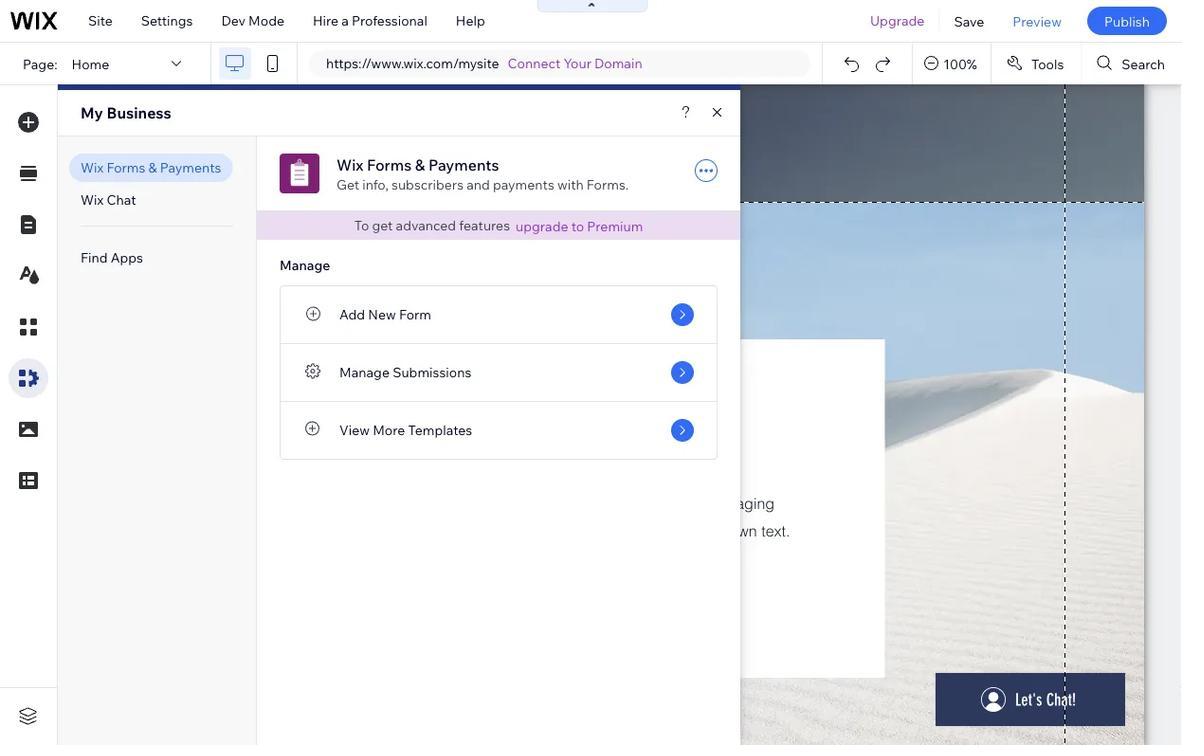 Task type: describe. For each thing, give the bounding box(es) containing it.
business
[[107, 103, 171, 122]]

view
[[340, 422, 370, 439]]

publish
[[1105, 13, 1150, 29]]

preview button
[[999, 0, 1076, 42]]

publish button
[[1088, 7, 1168, 35]]

connect
[[508, 55, 561, 72]]

site
[[88, 12, 113, 29]]

upgrade to premium button
[[516, 218, 643, 235]]

templates
[[408, 422, 473, 439]]

wix for wix chat
[[81, 192, 104, 208]]

https://www.wix.com/mysite
[[326, 55, 499, 72]]

to
[[572, 218, 584, 234]]

save
[[955, 13, 985, 29]]

features
[[459, 217, 510, 234]]

to
[[354, 217, 369, 234]]

add new form
[[340, 306, 431, 323]]

payments
[[493, 176, 555, 193]]

payments for wix forms & payments get info, subscribers and payments with forms.
[[429, 156, 499, 175]]

dev
[[221, 12, 246, 29]]

hire
[[313, 12, 339, 29]]

my
[[81, 103, 103, 122]]

tools
[[1032, 55, 1064, 72]]

with
[[558, 176, 584, 193]]

wix forms & payments
[[81, 159, 221, 176]]

https://www.wix.com/mysite connect your domain
[[326, 55, 643, 72]]

forms.
[[587, 176, 629, 193]]

advanced
[[396, 217, 456, 234]]

manage for manage submissions
[[340, 364, 390, 381]]

search button
[[1082, 43, 1183, 84]]

get
[[337, 176, 360, 193]]

manage submissions
[[340, 364, 472, 381]]

form
[[399, 306, 431, 323]]

mode
[[249, 12, 285, 29]]

to get advanced features upgrade to premium
[[354, 217, 643, 234]]

wix chat
[[81, 192, 136, 208]]



Task type: vqa. For each thing, say whether or not it's contained in the screenshot.
futura inside Heading 2 Futura Light , 32px
no



Task type: locate. For each thing, give the bounding box(es) containing it.
0 horizontal spatial &
[[148, 159, 157, 176]]

wix left chat
[[81, 192, 104, 208]]

wix up wix chat
[[81, 159, 104, 176]]

1 horizontal spatial payments
[[429, 156, 499, 175]]

forms up info,
[[367, 156, 412, 175]]

&
[[415, 156, 425, 175], [148, 159, 157, 176]]

forms for wix forms & payments get info, subscribers and payments with forms.
[[367, 156, 412, 175]]

payments
[[429, 156, 499, 175], [160, 159, 221, 176]]

help
[[456, 12, 485, 29]]

100% button
[[914, 43, 991, 84]]

professional
[[352, 12, 428, 29]]

more
[[373, 422, 405, 439]]

find apps
[[81, 249, 143, 266]]

forms for wix forms & payments
[[107, 159, 145, 176]]

domain
[[595, 55, 643, 72]]

chat
[[107, 192, 136, 208]]

apps
[[111, 249, 143, 266]]

manage
[[280, 257, 330, 274], [340, 364, 390, 381]]

& inside wix forms & payments get info, subscribers and payments with forms.
[[415, 156, 425, 175]]

wix for wix forms & payments get info, subscribers and payments with forms.
[[337, 156, 364, 175]]

& for wix forms & payments get info, subscribers and payments with forms.
[[415, 156, 425, 175]]

submissions
[[393, 364, 472, 381]]

forms inside wix forms & payments get info, subscribers and payments with forms.
[[367, 156, 412, 175]]

0 horizontal spatial forms
[[107, 159, 145, 176]]

1 horizontal spatial &
[[415, 156, 425, 175]]

hire a professional
[[313, 12, 428, 29]]

tools button
[[992, 43, 1082, 84]]

my business
[[81, 103, 171, 122]]

wix up get in the left top of the page
[[337, 156, 364, 175]]

wix for wix forms & payments
[[81, 159, 104, 176]]

manage for manage
[[280, 257, 330, 274]]

search
[[1122, 55, 1166, 72]]

forms up chat
[[107, 159, 145, 176]]

add
[[340, 306, 365, 323]]

payments down business
[[160, 159, 221, 176]]

wix inside wix forms & payments get info, subscribers and payments with forms.
[[337, 156, 364, 175]]

0 vertical spatial manage
[[280, 257, 330, 274]]

100%
[[944, 55, 978, 72]]

find
[[81, 249, 108, 266]]

get
[[372, 217, 393, 234]]

& down business
[[148, 159, 157, 176]]

wix forms & payments get info, subscribers and payments with forms.
[[337, 156, 629, 193]]

& for wix forms & payments
[[148, 159, 157, 176]]

new
[[368, 306, 396, 323]]

& up subscribers
[[415, 156, 425, 175]]

home
[[72, 55, 109, 72]]

payments for wix forms & payments
[[160, 159, 221, 176]]

settings
[[141, 12, 193, 29]]

0 horizontal spatial manage
[[280, 257, 330, 274]]

info,
[[363, 176, 389, 193]]

view more templates
[[340, 422, 473, 439]]

1 horizontal spatial forms
[[367, 156, 412, 175]]

your
[[564, 55, 592, 72]]

0 horizontal spatial payments
[[160, 159, 221, 176]]

dev mode
[[221, 12, 285, 29]]

1 vertical spatial manage
[[340, 364, 390, 381]]

preview
[[1013, 13, 1062, 29]]

wix forms & payments image
[[280, 154, 320, 193]]

and
[[467, 176, 490, 193]]

wix
[[337, 156, 364, 175], [81, 159, 104, 176], [81, 192, 104, 208]]

subscribers
[[392, 176, 464, 193]]

payments up and
[[429, 156, 499, 175]]

payments inside wix forms & payments get info, subscribers and payments with forms.
[[429, 156, 499, 175]]

upgrade
[[871, 12, 925, 29]]

premium
[[587, 218, 643, 234]]

a
[[342, 12, 349, 29]]

1 horizontal spatial manage
[[340, 364, 390, 381]]

forms
[[367, 156, 412, 175], [107, 159, 145, 176]]

save button
[[940, 0, 999, 42]]

upgrade
[[516, 218, 569, 234]]



